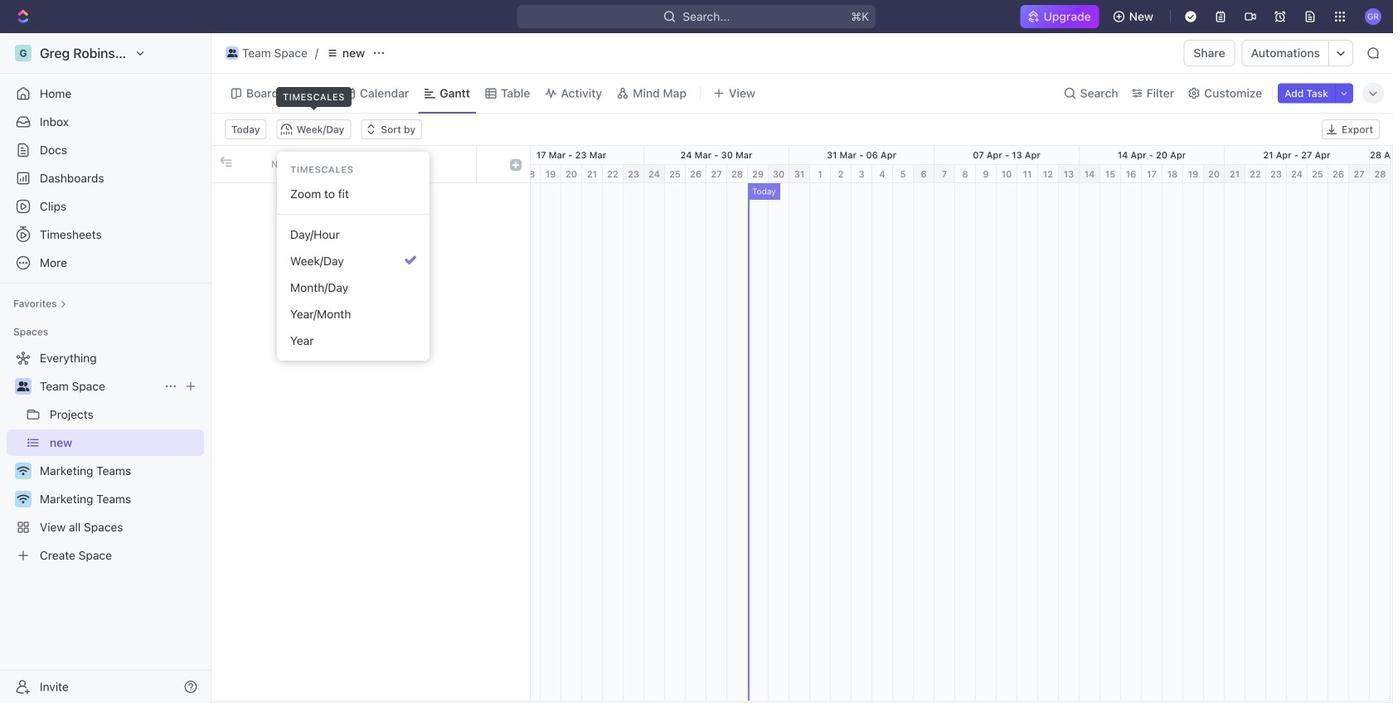 Task type: describe. For each thing, give the bounding box(es) containing it.
1 27 element from the left
[[707, 165, 727, 183]]

1 18 element from the left
[[520, 165, 541, 183]]

4 element
[[872, 165, 893, 183]]

17 element
[[1142, 165, 1163, 183]]

user group image inside sidebar navigation
[[17, 381, 29, 391]]

9 element
[[976, 165, 997, 183]]

14 element
[[1080, 165, 1100, 183]]

14 apr - 20 apr element
[[1080, 146, 1225, 164]]

1 19 element from the left
[[541, 165, 561, 183]]

24 mar - 30 mar element
[[644, 146, 789, 164]]

1 21 element from the left
[[582, 165, 603, 183]]

1 26 element from the left
[[686, 165, 707, 183]]

sidebar navigation
[[0, 33, 211, 703]]

07 apr - 13 apr element
[[935, 146, 1080, 164]]

11 element
[[1017, 165, 1038, 183]]

7 element
[[935, 165, 955, 183]]

1 20 element from the left
[[561, 165, 582, 183]]

1 23 element from the left
[[624, 165, 644, 183]]

2 19 element from the left
[[1183, 165, 1204, 183]]

2 21 element from the left
[[1225, 165, 1246, 183]]

new - 0.00% row
[[211, 183, 530, 212]]

2 27 element from the left
[[1349, 165, 1370, 183]]

 image inside column header
[[220, 156, 232, 168]]

1 28 element from the left
[[727, 165, 748, 183]]

16 element
[[1121, 165, 1142, 183]]

10 element
[[997, 165, 1017, 183]]

13 element
[[1059, 165, 1080, 183]]

30 element
[[769, 165, 789, 183]]

1 25 element from the left
[[665, 165, 686, 183]]

2 24 element from the left
[[1287, 165, 1308, 183]]

2 26 element from the left
[[1328, 165, 1349, 183]]

8 element
[[955, 165, 976, 183]]



Task type: vqa. For each thing, say whether or not it's contained in the screenshot.
the Nov 3, Fri
no



Task type: locate. For each thing, give the bounding box(es) containing it.
20 element right '17' element
[[1204, 165, 1225, 183]]

21 element
[[582, 165, 603, 183], [1225, 165, 1246, 183]]

0 horizontal spatial 23 element
[[624, 165, 644, 183]]

18 element down 17 mar - 23 mar element
[[520, 165, 541, 183]]

0 horizontal spatial 27 element
[[707, 165, 727, 183]]

1 horizontal spatial 25 element
[[1308, 165, 1328, 183]]

24 element down 21 apr - 27 apr element at right
[[1287, 165, 1308, 183]]

27 element down 24 mar - 30 mar element
[[707, 165, 727, 183]]

2 28 element from the left
[[1370, 165, 1391, 183]]

1 horizontal spatial 23 element
[[1266, 165, 1287, 183]]

1 horizontal spatial 21 element
[[1225, 165, 1246, 183]]

2 column header from the left
[[502, 146, 530, 182]]

18 element
[[520, 165, 541, 183], [1163, 165, 1183, 183]]

12 element
[[1038, 165, 1059, 183]]

31 element
[[789, 165, 810, 183]]

1 horizontal spatial user group image
[[227, 49, 237, 57]]

name column header
[[261, 146, 477, 182]]

23 element down 17 mar - 23 mar element
[[624, 165, 644, 183]]

1 column header from the left
[[211, 146, 236, 182]]

26 element down 21 apr - 27 apr element at right
[[1328, 165, 1349, 183]]

row
[[211, 146, 530, 183]]

0 horizontal spatial user group image
[[17, 381, 29, 391]]

25 element
[[665, 165, 686, 183], [1308, 165, 1328, 183]]

23 element down 21 apr - 27 apr element at right
[[1266, 165, 1287, 183]]

new cell
[[261, 183, 477, 212]]

1 horizontal spatial 19 element
[[1183, 165, 1204, 183]]

 image inside column header
[[510, 159, 522, 171]]

0 vertical spatial user group image
[[227, 49, 237, 57]]

1 22 element from the left
[[603, 165, 624, 183]]

19 element right '17' element
[[1183, 165, 1204, 183]]

1 horizontal spatial 28 element
[[1370, 165, 1391, 183]]

3 element
[[852, 165, 872, 183]]

27 element down the 28 apr - 04 may element
[[1349, 165, 1370, 183]]

1 vertical spatial user group image
[[17, 381, 29, 391]]

checked element
[[405, 255, 416, 266]]

28 element down 24 mar - 30 mar element
[[727, 165, 748, 183]]

19 element down 17 mar - 23 mar element
[[541, 165, 561, 183]]

 image
[[510, 159, 522, 171]]

18 element down 14 apr - 20 apr element
[[1163, 165, 1183, 183]]

0 horizontal spatial column header
[[211, 146, 236, 182]]

27 element
[[707, 165, 727, 183], [1349, 165, 1370, 183]]

2 25 element from the left
[[1308, 165, 1328, 183]]

1 horizontal spatial 20 element
[[1204, 165, 1225, 183]]

2 22 element from the left
[[1246, 165, 1266, 183]]

1 horizontal spatial 26 element
[[1328, 165, 1349, 183]]

26 element down 24 mar - 30 mar element
[[686, 165, 707, 183]]

17 mar - 23 mar element
[[499, 146, 644, 164]]

1 element
[[810, 165, 831, 183]]

1 24 element from the left
[[644, 165, 665, 183]]

1 horizontal spatial 22 element
[[1246, 165, 1266, 183]]

0 horizontal spatial 28 element
[[727, 165, 748, 183]]

1 horizontal spatial 18 element
[[1163, 165, 1183, 183]]

1 horizontal spatial column header
[[502, 146, 530, 182]]

22 element
[[603, 165, 624, 183], [1246, 165, 1266, 183]]

21 element down 21 apr - 27 apr element at right
[[1225, 165, 1246, 183]]

0 horizontal spatial 24 element
[[644, 165, 665, 183]]

26 element
[[686, 165, 707, 183], [1328, 165, 1349, 183]]

28 element down the 28 apr - 04 may element
[[1370, 165, 1391, 183]]

2 23 element from the left
[[1266, 165, 1287, 183]]

24 element
[[644, 165, 665, 183], [1287, 165, 1308, 183]]

21 element down 17 mar - 23 mar element
[[582, 165, 603, 183]]

28 element
[[727, 165, 748, 183], [1370, 165, 1391, 183]]

31 mar - 06 apr element
[[789, 146, 935, 164]]

column header
[[211, 146, 236, 182], [502, 146, 530, 182]]

tree grid
[[211, 146, 530, 701]]

 image
[[220, 156, 232, 168]]

user group image
[[227, 49, 237, 57], [17, 381, 29, 391]]

0 horizontal spatial 21 element
[[582, 165, 603, 183]]

0 horizontal spatial 18 element
[[520, 165, 541, 183]]

20 element
[[561, 165, 582, 183], [1204, 165, 1225, 183]]

0 horizontal spatial 20 element
[[561, 165, 582, 183]]

checked image
[[405, 255, 416, 266]]

6 element
[[914, 165, 935, 183]]

0 horizontal spatial 22 element
[[603, 165, 624, 183]]

22 element down 21 apr - 27 apr element at right
[[1246, 165, 1266, 183]]

5 element
[[893, 165, 914, 183]]

21 apr - 27 apr element
[[1225, 146, 1370, 164]]

23 element
[[624, 165, 644, 183], [1266, 165, 1287, 183]]

22 element down 17 mar - 23 mar element
[[603, 165, 624, 183]]

0 horizontal spatial 19 element
[[541, 165, 561, 183]]

0 horizontal spatial 25 element
[[665, 165, 686, 183]]

24 element down 24 mar - 30 mar element
[[644, 165, 665, 183]]

25 element down 21 apr - 27 apr element at right
[[1308, 165, 1328, 183]]

29 element
[[748, 165, 769, 183]]

1 horizontal spatial 27 element
[[1349, 165, 1370, 183]]

2 18 element from the left
[[1163, 165, 1183, 183]]

2 20 element from the left
[[1204, 165, 1225, 183]]

0 horizontal spatial 26 element
[[686, 165, 707, 183]]

19 element
[[541, 165, 561, 183], [1183, 165, 1204, 183]]

25 element down 24 mar - 30 mar element
[[665, 165, 686, 183]]

28 apr - 04 may element
[[1370, 146, 1391, 164]]

15 element
[[1100, 165, 1121, 183]]

20 element down 17 mar - 23 mar element
[[561, 165, 582, 183]]

1 horizontal spatial 24 element
[[1287, 165, 1308, 183]]

2 element
[[831, 165, 852, 183]]



